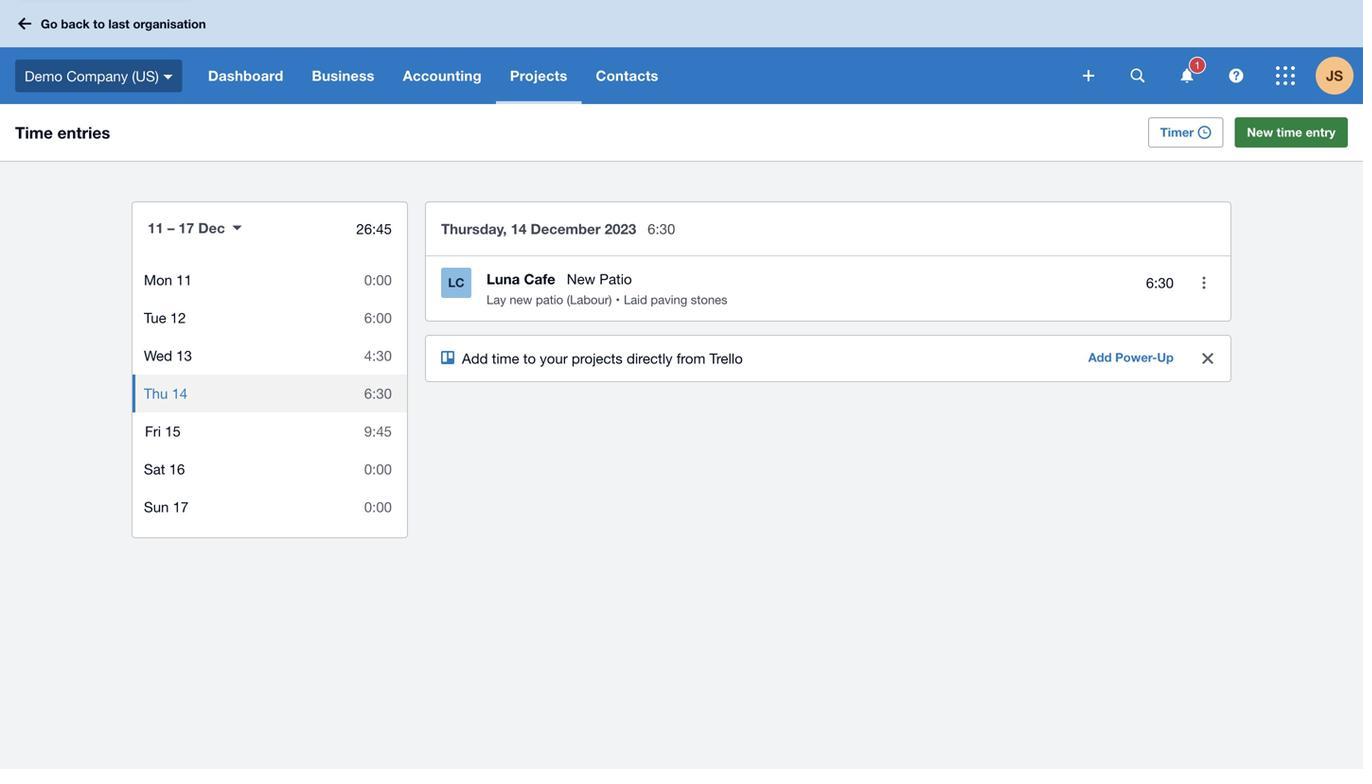 Task type: describe. For each thing, give the bounding box(es) containing it.
add power-up link
[[1077, 344, 1185, 374]]

lc
[[448, 275, 464, 290]]

thu
[[144, 385, 168, 402]]

clear button
[[1189, 340, 1227, 378]]

cafe
[[524, 271, 555, 288]]

js
[[1326, 67, 1343, 84]]

new time entry
[[1247, 125, 1336, 140]]

•
[[616, 293, 620, 307]]

6:00
[[364, 310, 392, 326]]

0 horizontal spatial 6:30
[[364, 385, 392, 402]]

1 vertical spatial 6:30
[[1146, 275, 1174, 291]]

timer button
[[1148, 117, 1223, 148]]

1 horizontal spatial 6:30
[[648, 221, 675, 237]]

15
[[165, 423, 181, 440]]

entries
[[57, 123, 110, 142]]

11 – 17 dec
[[148, 220, 225, 237]]

contacts button
[[582, 47, 673, 104]]

sun 17
[[144, 499, 189, 515]]

time for to
[[492, 350, 519, 367]]

from
[[677, 350, 706, 367]]

11 – 17 dec button
[[133, 206, 257, 250]]

add for add power-up
[[1088, 350, 1112, 365]]

business button
[[298, 47, 389, 104]]

svg image inside 1 popup button
[[1181, 69, 1193, 83]]

add time to your projects directly from trello
[[462, 350, 743, 367]]

1 button
[[1168, 47, 1206, 104]]

mon
[[144, 272, 172, 288]]

projects
[[510, 67, 567, 84]]

company
[[66, 67, 128, 84]]

12
[[170, 310, 186, 326]]

dashboard link
[[194, 47, 298, 104]]

clear image
[[1202, 353, 1214, 364]]

tue 12
[[144, 310, 186, 326]]

add power-up
[[1088, 350, 1174, 365]]

projects
[[572, 350, 623, 367]]

13
[[176, 347, 192, 364]]

(us)
[[132, 67, 159, 84]]

fri
[[145, 423, 161, 440]]

sun
[[144, 499, 169, 515]]

sat 16
[[144, 461, 185, 478]]

(labour)
[[567, 293, 612, 307]]

14 for thursday,
[[511, 221, 527, 238]]

add for add time to your projects directly from trello
[[462, 350, 488, 367]]

contacts
[[596, 67, 659, 84]]

new time entry button
[[1235, 117, 1348, 148]]

patio
[[536, 293, 563, 307]]

your
[[540, 350, 568, 367]]

up
[[1157, 350, 1174, 365]]

svg image inside demo company (us) popup button
[[163, 75, 173, 79]]

new for new patio
[[567, 271, 595, 287]]

accounting
[[403, 67, 482, 84]]

business
[[312, 67, 374, 84]]

demo
[[25, 67, 62, 84]]

new
[[510, 293, 532, 307]]

17 inside popup button
[[178, 220, 194, 237]]

patio
[[599, 271, 632, 287]]

2 0:00 from the top
[[364, 461, 392, 478]]

1 vertical spatial 17
[[173, 499, 189, 515]]



Task type: vqa. For each thing, say whether or not it's contained in the screenshot.
days
no



Task type: locate. For each thing, give the bounding box(es) containing it.
2 vertical spatial 6:30
[[364, 385, 392, 402]]

dashboard
[[208, 67, 283, 84]]

demo company (us) button
[[0, 47, 194, 104]]

trello
[[709, 350, 743, 367]]

luna
[[487, 271, 520, 288]]

11 left –
[[148, 220, 163, 237]]

to left last
[[93, 16, 105, 31]]

banner containing dashboard
[[0, 0, 1363, 104]]

thursday, 14 december 2023
[[441, 221, 636, 238]]

1
[[1195, 59, 1200, 71]]

power-
[[1115, 350, 1157, 365]]

0 vertical spatial new
[[1247, 125, 1273, 140]]

0 horizontal spatial time
[[492, 350, 519, 367]]

js button
[[1316, 47, 1363, 104]]

17
[[178, 220, 194, 237], [173, 499, 189, 515]]

0 horizontal spatial to
[[93, 16, 105, 31]]

1 horizontal spatial 11
[[176, 272, 192, 288]]

0 horizontal spatial 11
[[148, 220, 163, 237]]

add
[[462, 350, 488, 367], [1088, 350, 1112, 365]]

to left your
[[523, 350, 536, 367]]

to inside banner
[[93, 16, 105, 31]]

0 horizontal spatial 14
[[172, 385, 188, 402]]

directly
[[627, 350, 673, 367]]

0 vertical spatial 11
[[148, 220, 163, 237]]

sat
[[144, 461, 165, 478]]

back
[[61, 16, 90, 31]]

new left the entry
[[1247, 125, 1273, 140]]

6:30 left more options icon
[[1146, 275, 1174, 291]]

2 add from the left
[[1088, 350, 1112, 365]]

luna cafe
[[487, 271, 555, 288]]

svg image
[[1276, 66, 1295, 85]]

projects button
[[496, 47, 582, 104]]

1 horizontal spatial add
[[1088, 350, 1112, 365]]

1 horizontal spatial time
[[1277, 125, 1302, 140]]

thu 14
[[144, 385, 188, 402]]

0 vertical spatial time
[[1277, 125, 1302, 140]]

time for entry
[[1277, 125, 1302, 140]]

0 horizontal spatial add
[[462, 350, 488, 367]]

14 for thu
[[172, 385, 188, 402]]

timer
[[1160, 125, 1194, 140]]

thursday,
[[441, 221, 507, 238]]

add down lay
[[462, 350, 488, 367]]

14 right 'thursday,'
[[511, 221, 527, 238]]

go back to last organisation link
[[11, 7, 217, 40]]

svg image
[[18, 18, 31, 30], [1131, 69, 1145, 83], [1181, 69, 1193, 83], [1229, 69, 1243, 83], [1083, 70, 1094, 81], [163, 75, 173, 79]]

time left your
[[492, 350, 519, 367]]

go
[[41, 16, 58, 31]]

entry
[[1306, 125, 1336, 140]]

to for last
[[93, 16, 105, 31]]

demo company (us)
[[25, 67, 159, 84]]

0 vertical spatial 6:30
[[648, 221, 675, 237]]

1 vertical spatial 0:00
[[364, 461, 392, 478]]

6:30 right 2023
[[648, 221, 675, 237]]

mon 11
[[144, 272, 192, 288]]

wed
[[144, 347, 172, 364]]

2 vertical spatial 0:00
[[364, 499, 392, 515]]

3 0:00 from the top
[[364, 499, 392, 515]]

time entries
[[15, 123, 110, 142]]

1 add from the left
[[462, 350, 488, 367]]

9:45
[[364, 423, 392, 440]]

4:30
[[364, 347, 392, 364]]

laid
[[624, 293, 647, 307]]

to
[[93, 16, 105, 31], [523, 350, 536, 367]]

0:00 for mon 11
[[364, 272, 392, 288]]

svg image inside go back to last organisation link
[[18, 18, 31, 30]]

new patio
[[567, 271, 632, 287]]

2023
[[605, 221, 636, 238]]

tue
[[144, 310, 166, 326]]

dec
[[198, 220, 225, 237]]

december
[[531, 221, 601, 238]]

–
[[167, 220, 175, 237]]

0 vertical spatial 0:00
[[364, 272, 392, 288]]

add left power-
[[1088, 350, 1112, 365]]

to for your
[[523, 350, 536, 367]]

0 vertical spatial 17
[[178, 220, 194, 237]]

1 horizontal spatial new
[[1247, 125, 1273, 140]]

time left the entry
[[1277, 125, 1302, 140]]

2 horizontal spatial 6:30
[[1146, 275, 1174, 291]]

17 right –
[[178, 220, 194, 237]]

11 right mon
[[176, 272, 192, 288]]

11 inside popup button
[[148, 220, 163, 237]]

last
[[108, 16, 130, 31]]

1 vertical spatial to
[[523, 350, 536, 367]]

0 vertical spatial 14
[[511, 221, 527, 238]]

stones
[[691, 293, 728, 307]]

14 right thu
[[172, 385, 188, 402]]

0:00 for sun 17
[[364, 499, 392, 515]]

16
[[169, 461, 185, 478]]

1 vertical spatial 11
[[176, 272, 192, 288]]

1 0:00 from the top
[[364, 272, 392, 288]]

new up (labour)
[[567, 271, 595, 287]]

1 vertical spatial time
[[492, 350, 519, 367]]

paving
[[651, 293, 687, 307]]

lay new patio (labour) • laid paving stones
[[487, 293, 728, 307]]

0 horizontal spatial new
[[567, 271, 595, 287]]

time
[[15, 123, 53, 142]]

0 vertical spatial to
[[93, 16, 105, 31]]

accounting button
[[389, 47, 496, 104]]

0:00
[[364, 272, 392, 288], [364, 461, 392, 478], [364, 499, 392, 515]]

14
[[511, 221, 527, 238], [172, 385, 188, 402]]

more options image
[[1185, 264, 1223, 302]]

11
[[148, 220, 163, 237], [176, 272, 192, 288]]

6:30
[[648, 221, 675, 237], [1146, 275, 1174, 291], [364, 385, 392, 402]]

6:30 up 9:45
[[364, 385, 392, 402]]

26:45
[[356, 221, 392, 237]]

organisation
[[133, 16, 206, 31]]

1 vertical spatial new
[[567, 271, 595, 287]]

time
[[1277, 125, 1302, 140], [492, 350, 519, 367]]

banner
[[0, 0, 1363, 104]]

1 horizontal spatial 14
[[511, 221, 527, 238]]

new for new time entry
[[1247, 125, 1273, 140]]

17 right sun on the left
[[173, 499, 189, 515]]

go back to last organisation
[[41, 16, 206, 31]]

lay
[[487, 293, 506, 307]]

new
[[1247, 125, 1273, 140], [567, 271, 595, 287]]

time inside 'button'
[[1277, 125, 1302, 140]]

wed 13
[[144, 347, 192, 364]]

new inside new time entry 'button'
[[1247, 125, 1273, 140]]

1 horizontal spatial to
[[523, 350, 536, 367]]

1 vertical spatial 14
[[172, 385, 188, 402]]

fri 15
[[145, 423, 181, 440]]



